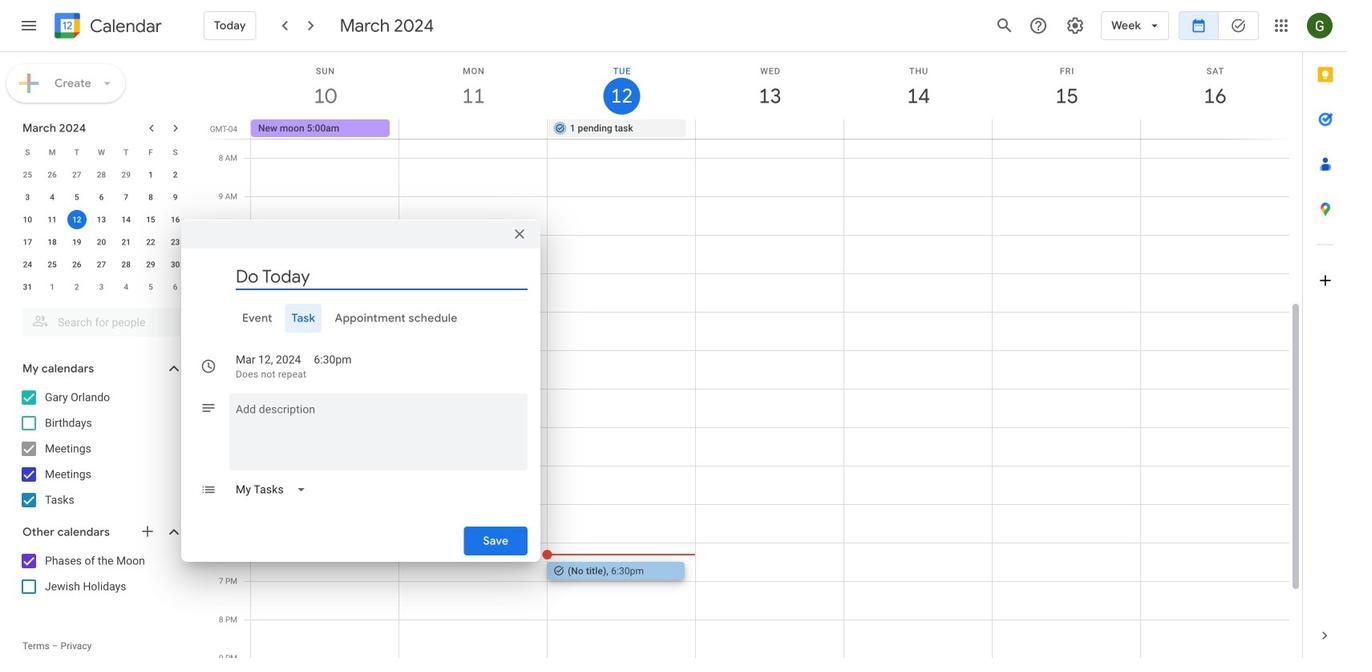 Task type: locate. For each thing, give the bounding box(es) containing it.
april 1 element
[[43, 277, 62, 297]]

Search for people text field
[[32, 308, 173, 337]]

row
[[244, 119, 1302, 139], [15, 141, 188, 164], [15, 164, 188, 186], [15, 186, 188, 208], [15, 208, 188, 231], [15, 231, 188, 253], [15, 253, 188, 276], [15, 276, 188, 298]]

14 element
[[116, 210, 136, 229]]

cell inside march 2024 grid
[[64, 208, 89, 231]]

None field
[[229, 475, 319, 504]]

tab list
[[1303, 52, 1347, 613], [194, 304, 528, 333]]

29 element
[[141, 255, 160, 274]]

april 3 element
[[92, 277, 111, 297]]

28 element
[[116, 255, 136, 274]]

0 horizontal spatial tab list
[[194, 304, 528, 333]]

24 element
[[18, 255, 37, 274]]

None search field
[[0, 301, 199, 337]]

18 element
[[43, 233, 62, 252]]

7 element
[[116, 188, 136, 207]]

cell
[[399, 119, 547, 139], [696, 119, 844, 139], [844, 119, 992, 139], [992, 119, 1140, 139], [1140, 119, 1289, 139], [64, 208, 89, 231]]

26 element
[[67, 255, 86, 274]]

row group
[[15, 164, 188, 298]]

4 element
[[43, 188, 62, 207]]

february 29 element
[[116, 165, 136, 184]]

main drawer image
[[19, 16, 38, 35]]

17 element
[[18, 233, 37, 252]]

1 horizontal spatial tab list
[[1303, 52, 1347, 613]]

27 element
[[92, 255, 111, 274]]

grid
[[205, 52, 1302, 658]]

heading
[[87, 16, 162, 36]]

5 element
[[67, 188, 86, 207]]

1 element
[[141, 165, 160, 184]]

settings menu image
[[1066, 16, 1085, 35]]



Task type: vqa. For each thing, say whether or not it's contained in the screenshot.
Year
no



Task type: describe. For each thing, give the bounding box(es) containing it.
20 element
[[92, 233, 111, 252]]

other calendars list
[[3, 548, 199, 600]]

22 element
[[141, 233, 160, 252]]

february 26 element
[[43, 165, 62, 184]]

february 28 element
[[92, 165, 111, 184]]

march 2024 grid
[[15, 141, 188, 298]]

23 element
[[166, 233, 185, 252]]

Add description text field
[[229, 400, 528, 458]]

heading inside 'calendar' element
[[87, 16, 162, 36]]

11 element
[[43, 210, 62, 229]]

april 4 element
[[116, 277, 136, 297]]

31 element
[[18, 277, 37, 297]]

february 25 element
[[18, 165, 37, 184]]

9 element
[[166, 188, 185, 207]]

2 element
[[166, 165, 185, 184]]

25 element
[[43, 255, 62, 274]]

add other calendars image
[[140, 524, 156, 540]]

15 element
[[141, 210, 160, 229]]

april 2 element
[[67, 277, 86, 297]]

19 element
[[67, 233, 86, 252]]

Add title text field
[[236, 265, 528, 289]]

12, today element
[[67, 210, 86, 229]]

21 element
[[116, 233, 136, 252]]

april 5 element
[[141, 277, 160, 297]]

3 element
[[18, 188, 37, 207]]

february 27 element
[[67, 165, 86, 184]]

6 element
[[92, 188, 111, 207]]

10 element
[[18, 210, 37, 229]]

30 element
[[166, 255, 185, 274]]

8 element
[[141, 188, 160, 207]]

april 6 element
[[166, 277, 185, 297]]

16 element
[[166, 210, 185, 229]]

my calendars list
[[3, 385, 199, 513]]

calendar element
[[51, 10, 162, 45]]

13 element
[[92, 210, 111, 229]]



